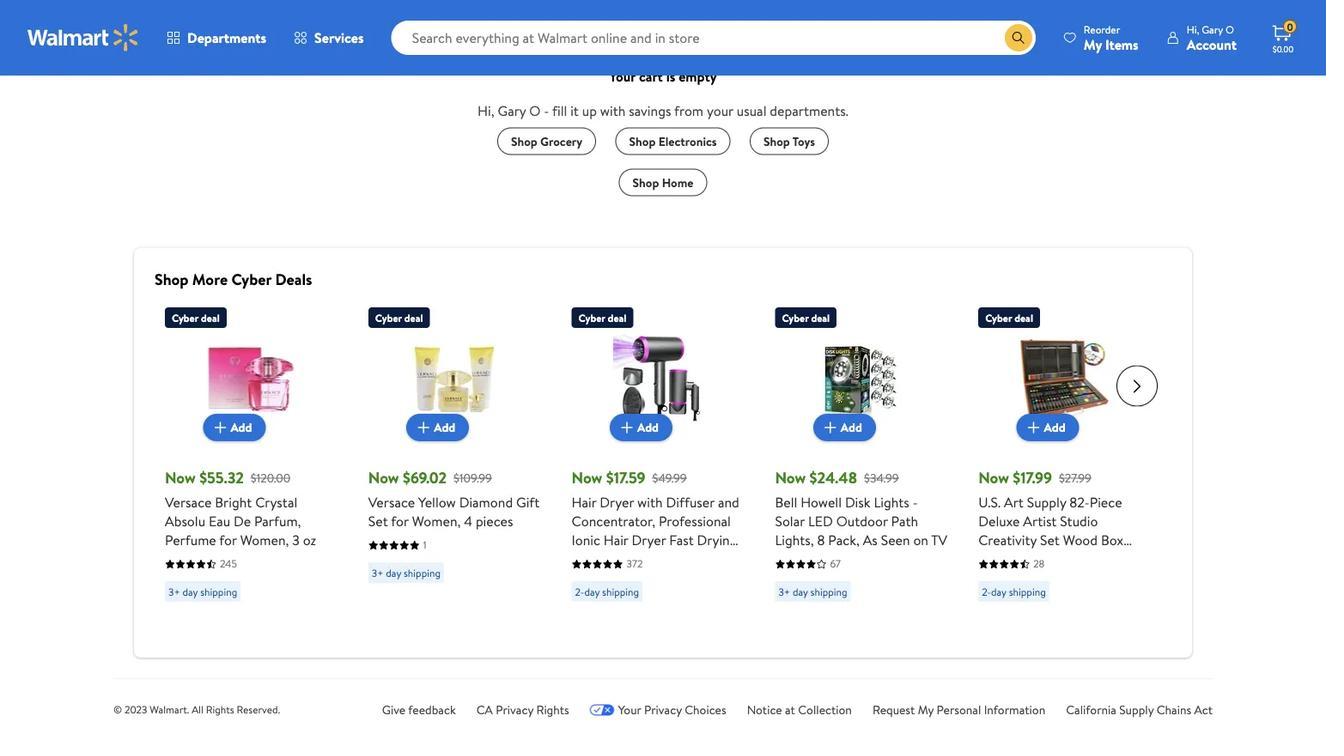 Task type: describe. For each thing, give the bounding box(es) containing it.
372
[[627, 556, 643, 571]]

add to cart image for $69.02
[[414, 417, 434, 438]]

creativity
[[979, 531, 1037, 550]]

24 right 2
[[1048, 606, 1063, 625]]

ca
[[477, 702, 493, 719]]

day for $24.48
[[793, 584, 808, 599]]

$49.99
[[653, 469, 687, 486]]

lights
[[874, 493, 910, 512]]

3 inside now $17.59 $49.99 hair dryer with diffuser and concentrator, professional ionic hair dryer fast drying with 3 heat settings for women
[[601, 550, 608, 569]]

versace for $69.02
[[369, 493, 415, 512]]

professional
[[659, 512, 731, 531]]

reserved.
[[237, 703, 280, 718]]

now for now $55.32
[[165, 467, 196, 489]]

cyber deal for $17.59
[[579, 310, 627, 325]]

led
[[809, 512, 834, 531]]

eau
[[209, 512, 230, 531]]

drying
[[697, 531, 738, 550]]

at
[[786, 702, 796, 719]]

all
[[192, 703, 204, 718]]

time
[[576, 38, 613, 62]]

artist
[[1024, 512, 1057, 531]]

deal for $17.59
[[608, 310, 627, 325]]

shop grocery link
[[498, 128, 597, 155]]

oil
[[979, 606, 997, 625]]

gary for -
[[498, 101, 526, 120]]

add button for now $17.59
[[610, 414, 673, 441]]

cyber deal for $17.99
[[986, 310, 1034, 325]]

sketching
[[979, 569, 1037, 587]]

settings
[[644, 550, 692, 569]]

add button for now $17.99
[[1017, 414, 1080, 441]]

$34.99
[[865, 469, 900, 486]]

yellow
[[419, 493, 456, 512]]

0 vertical spatial -
[[544, 101, 550, 120]]

ca privacy rights link
[[477, 702, 570, 719]]

shop home
[[633, 174, 694, 191]]

empty
[[679, 67, 717, 86]]

hi, for hi,  gary o - fill it up with savings from your usual departments.
[[478, 101, 495, 120]]

28
[[1034, 556, 1045, 571]]

disk
[[846, 493, 871, 512]]

starter
[[1091, 625, 1133, 644]]

women, inside now $69.02 $109.99 versace yellow diamond gift set for women, 4 pieces
[[412, 512, 461, 531]]

2- for now $17.59
[[575, 584, 585, 599]]

shopping!
[[677, 38, 751, 62]]

usual
[[737, 101, 767, 120]]

day for $55.32
[[183, 584, 198, 599]]

0
[[1288, 20, 1294, 34]]

watercolor
[[979, 587, 1045, 606]]

8
[[818, 531, 826, 550]]

notice at collection
[[747, 702, 852, 719]]

0 vertical spatial with
[[601, 101, 626, 120]]

add for $17.99
[[1045, 419, 1066, 436]]

now $17.99 $27.99 u.s. art supply 82-piece deluxe artist studio creativity set wood box case - art painting, sketching drawing set, 24 watercolor paint colors, 24 oil pastels, 24 colored pencils, 2 brushes, starter kit
[[979, 467, 1143, 663]]

o for account
[[1226, 22, 1235, 37]]

bright
[[215, 493, 252, 512]]

deal for $24.48
[[812, 310, 830, 325]]

now for now $17.99
[[979, 467, 1010, 489]]

services
[[315, 28, 364, 47]]

account
[[1188, 35, 1238, 54]]

hi,  gary o - fill it up with savings from your usual departments.
[[478, 101, 849, 120]]

lights,
[[776, 531, 814, 550]]

shop for shop toys
[[764, 133, 790, 150]]

fast
[[670, 531, 694, 550]]

absolu
[[165, 512, 205, 531]]

chains
[[1157, 702, 1192, 719]]

- inside now $17.99 $27.99 u.s. art supply 82-piece deluxe artist studio creativity set wood box case - art painting, sketching drawing set, 24 watercolor paint colors, 24 oil pastels, 24 colored pencils, 2 brushes, starter kit
[[1011, 550, 1017, 569]]

perfume
[[165, 531, 216, 550]]

privacy choices icon image
[[590, 705, 615, 717]]

$24.48
[[810, 467, 858, 489]]

cyber deal for $24.48
[[782, 310, 830, 325]]

cyber for now $55.32
[[172, 310, 199, 325]]

your privacy choices
[[619, 702, 727, 719]]

studio
[[1061, 512, 1099, 531]]

give feedback
[[382, 702, 456, 719]]

for inside now $17.59 $49.99 hair dryer with diffuser and concentrator, professional ionic hair dryer fast drying with 3 heat settings for women
[[695, 550, 713, 569]]

my for personal
[[918, 702, 934, 719]]

2 vertical spatial with
[[572, 550, 597, 569]]

- inside now $24.48 $34.99 bell   howell disk lights - solar led outdoor path lights, 8 pack, as seen on tv
[[913, 493, 919, 512]]

add button for now $24.48
[[814, 414, 876, 441]]

shop for shop home
[[633, 174, 659, 191]]

women
[[572, 569, 617, 587]]

3 inside now $55.32 $120.00 versace bright crystal absolu eau de parfum, perfume for women, 3 oz
[[292, 531, 300, 550]]

u.s.
[[979, 493, 1001, 512]]

add to cart image for $55.32
[[210, 417, 231, 438]]

crystal
[[255, 493, 298, 512]]

add for $24.48
[[841, 419, 863, 436]]

3+ day shipping for $69.02
[[372, 566, 441, 580]]

personal
[[937, 702, 982, 719]]

shipping for $17.99
[[1010, 584, 1047, 599]]

for inside now $55.32 $120.00 versace bright crystal absolu eau de parfum, perfume for women, 3 oz
[[219, 531, 237, 550]]

0 vertical spatial dryer
[[600, 493, 634, 512]]

fill
[[553, 101, 568, 120]]

kit
[[979, 644, 996, 663]]

colored
[[1067, 606, 1115, 625]]

1 vertical spatial supply
[[1120, 702, 1154, 719]]

next slide for horizontalscrollerrecommendations list image
[[1117, 366, 1159, 407]]

collection
[[799, 702, 852, 719]]

and
[[718, 493, 740, 512]]

home
[[662, 174, 694, 191]]

electronics
[[659, 133, 717, 150]]

gary for account
[[1203, 22, 1224, 37]]

now for now $24.48
[[776, 467, 806, 489]]

for inside now $69.02 $109.99 versace yellow diamond gift set for women, 4 pieces
[[391, 512, 409, 531]]

ca privacy rights
[[477, 702, 570, 719]]

add to cart image for $24.48
[[821, 417, 841, 438]]

add for $55.32
[[231, 419, 252, 436]]

3+ day shipping for $55.32
[[168, 584, 237, 599]]

services button
[[280, 17, 378, 58]]

shop toys link
[[750, 128, 829, 155]]

cyber for now $17.99
[[986, 310, 1013, 325]]

my for items
[[1084, 35, 1103, 54]]

$17.99
[[1014, 467, 1053, 489]]

1 vertical spatial dryer
[[632, 531, 666, 550]]

now $69.02 group
[[369, 300, 541, 590]]

deal for $69.02
[[405, 310, 423, 325]]

diffuser
[[667, 493, 715, 512]]

$0.00
[[1273, 43, 1295, 55]]

add button for now $55.32
[[203, 414, 266, 441]]

cyber for now $17.59
[[579, 310, 606, 325]]

pastels,
[[1000, 606, 1045, 625]]

women, inside now $55.32 $120.00 versace bright crystal absolu eau de parfum, perfume for women, 3 oz
[[240, 531, 289, 550]]

ionic
[[572, 531, 601, 550]]

solar
[[776, 512, 805, 531]]

$120.00
[[251, 469, 291, 486]]

24 right "colors,"
[[1128, 587, 1143, 606]]

1 horizontal spatial rights
[[537, 702, 570, 719]]

add for $17.59
[[638, 419, 659, 436]]

choices
[[685, 702, 727, 719]]

piece
[[1090, 493, 1123, 512]]

hi, for hi, gary o account
[[1188, 22, 1200, 37]]

shop toys
[[764, 133, 816, 150]]

heat
[[611, 550, 640, 569]]

gift
[[517, 493, 540, 512]]

shop for shop grocery
[[511, 133, 538, 150]]

box
[[1102, 531, 1124, 550]]



Task type: vqa. For each thing, say whether or not it's contained in the screenshot.
with to the middle
yes



Task type: locate. For each thing, give the bounding box(es) containing it.
set inside now $17.99 $27.99 u.s. art supply 82-piece deluxe artist studio creativity set wood box case - art painting, sketching drawing set, 24 watercolor paint colors, 24 oil pastels, 24 colored pencils, 2 brushes, starter kit
[[1041, 531, 1060, 550]]

my left items
[[1084, 35, 1103, 54]]

deal for $17.99
[[1015, 310, 1034, 325]]

now $24.48 group
[[776, 300, 948, 609]]

day for $17.99
[[992, 584, 1007, 599]]

rights left privacy choices icon
[[537, 702, 570, 719]]

3 add from the left
[[638, 419, 659, 436]]

deal inside now $17.99 group
[[1015, 310, 1034, 325]]

5 add button from the left
[[1017, 414, 1080, 441]]

add button up the '$24.48' on the bottom right of the page
[[814, 414, 876, 441]]

shipping for $24.48
[[811, 584, 848, 599]]

cyber inside now $55.32 group
[[172, 310, 199, 325]]

privacy for ca
[[496, 702, 534, 719]]

1 horizontal spatial privacy
[[645, 702, 682, 719]]

add button inside now $69.02 group
[[407, 414, 469, 441]]

add up $49.99
[[638, 419, 659, 436]]

add button up $55.32
[[203, 414, 266, 441]]

add inside the now $17.59 group
[[638, 419, 659, 436]]

add button inside now $55.32 group
[[203, 414, 266, 441]]

bell
[[776, 493, 798, 512]]

wood
[[1064, 531, 1098, 550]]

add inside now $69.02 group
[[434, 419, 456, 436]]

deluxe
[[979, 512, 1021, 531]]

as
[[863, 531, 878, 550]]

day inside now $17.99 group
[[992, 584, 1007, 599]]

to
[[617, 38, 633, 62]]

1 vertical spatial hi,
[[478, 101, 495, 120]]

1 horizontal spatial gary
[[1203, 22, 1224, 37]]

3 add button from the left
[[610, 414, 673, 441]]

2 2-day shipping from the left
[[982, 584, 1047, 599]]

0 horizontal spatial 3
[[292, 531, 300, 550]]

with
[[601, 101, 626, 120], [638, 493, 663, 512], [572, 550, 597, 569]]

colors,
[[1082, 587, 1125, 606]]

add for $69.02
[[434, 419, 456, 436]]

supply down "$17.99"
[[1028, 493, 1067, 512]]

$55.32
[[200, 467, 244, 489]]

2
[[1027, 625, 1034, 644]]

shop left more
[[155, 269, 189, 290]]

add up $55.32
[[231, 419, 252, 436]]

deal for $55.32
[[201, 310, 220, 325]]

day for $69.02
[[386, 566, 401, 580]]

now $17.59 group
[[572, 300, 745, 609]]

o left 0
[[1226, 22, 1235, 37]]

walmart.
[[150, 703, 189, 718]]

now for now $17.59
[[572, 467, 603, 489]]

0 horizontal spatial gary
[[498, 101, 526, 120]]

67
[[831, 556, 841, 571]]

2- inside the now $17.59 group
[[575, 584, 585, 599]]

3 left heat
[[601, 550, 608, 569]]

shipping for $55.32
[[200, 584, 237, 599]]

cyber inside now $69.02 group
[[375, 310, 402, 325]]

add button for now $69.02
[[407, 414, 469, 441]]

day
[[386, 566, 401, 580], [183, 584, 198, 599], [585, 584, 600, 599], [793, 584, 808, 599], [992, 584, 1007, 599]]

concentrator,
[[572, 512, 656, 531]]

1 now from the left
[[165, 467, 196, 489]]

1 vertical spatial with
[[638, 493, 663, 512]]

add to cart image up $69.02 at the bottom left
[[414, 417, 434, 438]]

1 horizontal spatial women,
[[412, 512, 461, 531]]

2-day shipping up pastels,
[[982, 584, 1047, 599]]

2 vertical spatial -
[[1011, 550, 1017, 569]]

deal
[[201, 310, 220, 325], [405, 310, 423, 325], [608, 310, 627, 325], [812, 310, 830, 325], [1015, 310, 1034, 325]]

2-day shipping inside now $17.99 group
[[982, 584, 1047, 599]]

hair right ionic
[[604, 531, 629, 550]]

2 horizontal spatial with
[[638, 493, 663, 512]]

cyber deal inside now $69.02 group
[[375, 310, 423, 325]]

0 vertical spatial hair
[[572, 493, 597, 512]]

2 horizontal spatial add to cart image
[[821, 417, 841, 438]]

add to cart image up "$17.99"
[[1024, 417, 1045, 438]]

0 vertical spatial my
[[1084, 35, 1103, 54]]

gary inside hi, gary o account
[[1203, 22, 1224, 37]]

cyber deal inside the now $17.59 group
[[579, 310, 627, 325]]

3+ inside now $24.48 group
[[779, 584, 791, 599]]

outdoor
[[837, 512, 888, 531]]

5 now from the left
[[979, 467, 1010, 489]]

now $69.02 $109.99 versace yellow diamond gift set for women, 4 pieces
[[369, 467, 540, 531]]

3+ for now $69.02
[[372, 566, 384, 580]]

3+ day shipping down 67
[[779, 584, 848, 599]]

82-
[[1070, 493, 1090, 512]]

supply
[[1028, 493, 1067, 512], [1120, 702, 1154, 719]]

0 vertical spatial your
[[610, 67, 636, 86]]

cyber inside now $24.48 group
[[782, 310, 809, 325]]

now inside now $69.02 $109.99 versace yellow diamond gift set for women, 4 pieces
[[369, 467, 399, 489]]

add up "$27.99"
[[1045, 419, 1066, 436]]

2- down ionic
[[575, 584, 585, 599]]

day inside now $55.32 group
[[183, 584, 198, 599]]

add button up "$17.99"
[[1017, 414, 1080, 441]]

3+ inside now $69.02 group
[[372, 566, 384, 580]]

shipping inside the now $17.59 group
[[603, 584, 640, 599]]

shop more cyber deals
[[155, 269, 312, 290]]

shipping down 1
[[404, 566, 441, 580]]

add to cart image
[[210, 417, 231, 438], [617, 417, 638, 438], [821, 417, 841, 438]]

1 vertical spatial hair
[[604, 531, 629, 550]]

o left fill
[[530, 101, 541, 120]]

0 horizontal spatial set
[[369, 512, 388, 531]]

hi, inside hi, gary o account
[[1188, 22, 1200, 37]]

add
[[231, 419, 252, 436], [434, 419, 456, 436], [638, 419, 659, 436], [841, 419, 863, 436], [1045, 419, 1066, 436]]

now left $55.32
[[165, 467, 196, 489]]

shipping inside now $24.48 group
[[811, 584, 848, 599]]

dryer up 372
[[632, 531, 666, 550]]

day inside the now $17.59 group
[[585, 584, 600, 599]]

set inside now $69.02 $109.99 versace yellow diamond gift set for women, 4 pieces
[[369, 512, 388, 531]]

3 cyber deal from the left
[[579, 310, 627, 325]]

gary
[[1203, 22, 1224, 37], [498, 101, 526, 120]]

deal inside now $24.48 group
[[812, 310, 830, 325]]

shop electronics
[[630, 133, 717, 150]]

california supply chains act link
[[1067, 702, 1214, 719]]

for left yellow
[[391, 512, 409, 531]]

shop home link
[[619, 169, 708, 196]]

shipping down 372
[[603, 584, 640, 599]]

2 cyber deal from the left
[[375, 310, 423, 325]]

cart
[[639, 67, 663, 86]]

privacy
[[496, 702, 534, 719], [645, 702, 682, 719]]

0 horizontal spatial versace
[[165, 493, 212, 512]]

shop for shop more cyber deals
[[155, 269, 189, 290]]

$17.59
[[607, 467, 646, 489]]

1 vertical spatial o
[[530, 101, 541, 120]]

shop for shop electronics
[[630, 133, 656, 150]]

rights right all
[[206, 703, 234, 718]]

3 deal from the left
[[608, 310, 627, 325]]

your
[[610, 67, 636, 86], [619, 702, 642, 719]]

paint
[[1049, 587, 1079, 606]]

0 vertical spatial art
[[1005, 493, 1024, 512]]

add to cart image for $17.59
[[617, 417, 638, 438]]

dryer down $17.59
[[600, 493, 634, 512]]

0 horizontal spatial women,
[[240, 531, 289, 550]]

versace up perfume
[[165, 493, 212, 512]]

24 right set,
[[1120, 569, 1135, 587]]

my right request
[[918, 702, 934, 719]]

cyber deal for $69.02
[[375, 310, 423, 325]]

1 horizontal spatial add to cart image
[[617, 417, 638, 438]]

5 cyber deal from the left
[[986, 310, 1034, 325]]

cyber for now $24.48
[[782, 310, 809, 325]]

3+ for now $24.48
[[779, 584, 791, 599]]

now left $69.02 at the bottom left
[[369, 467, 399, 489]]

privacy left the choices
[[645, 702, 682, 719]]

2 privacy from the left
[[645, 702, 682, 719]]

o for -
[[530, 101, 541, 120]]

0 vertical spatial o
[[1226, 22, 1235, 37]]

now for now $69.02
[[369, 467, 399, 489]]

your right privacy choices icon
[[619, 702, 642, 719]]

0 horizontal spatial add to cart image
[[210, 417, 231, 438]]

now $17.59 $49.99 hair dryer with diffuser and concentrator, professional ionic hair dryer fast drying with 3 heat settings for women
[[572, 467, 740, 587]]

0 horizontal spatial 3+ day shipping
[[168, 584, 237, 599]]

departments.
[[770, 101, 849, 120]]

3 now from the left
[[572, 467, 603, 489]]

0 horizontal spatial rights
[[206, 703, 234, 718]]

© 2023 walmart. all rights reserved.
[[113, 703, 280, 718]]

add button up $69.02 at the bottom left
[[407, 414, 469, 441]]

with left heat
[[572, 550, 597, 569]]

1 horizontal spatial hi,
[[1188, 22, 1200, 37]]

1 horizontal spatial versace
[[369, 493, 415, 512]]

0 horizontal spatial hi,
[[478, 101, 495, 120]]

for
[[391, 512, 409, 531], [219, 531, 237, 550], [695, 550, 713, 569]]

3+ day shipping for $24.48
[[779, 584, 848, 599]]

cyber for now $69.02
[[375, 310, 402, 325]]

privacy for your
[[645, 702, 682, 719]]

1 vertical spatial my
[[918, 702, 934, 719]]

cyber inside the now $17.59 group
[[579, 310, 606, 325]]

howell
[[801, 493, 842, 512]]

2 add to cart image from the left
[[617, 417, 638, 438]]

add button inside now $17.99 group
[[1017, 414, 1080, 441]]

act
[[1195, 702, 1214, 719]]

walmart image
[[28, 24, 139, 52]]

now inside now $17.99 $27.99 u.s. art supply 82-piece deluxe artist studio creativity set wood box case - art painting, sketching drawing set, 24 watercolor paint colors, 24 oil pastels, 24 colored pencils, 2 brushes, starter kit
[[979, 467, 1010, 489]]

2-day shipping for $17.99
[[982, 584, 1047, 599]]

set
[[369, 512, 388, 531], [1041, 531, 1060, 550]]

women, down crystal
[[240, 531, 289, 550]]

feedback
[[408, 702, 456, 719]]

add to cart image
[[414, 417, 434, 438], [1024, 417, 1045, 438]]

versace for $55.32
[[165, 493, 212, 512]]

tv
[[932, 531, 948, 550]]

1 add button from the left
[[203, 414, 266, 441]]

0 horizontal spatial for
[[219, 531, 237, 550]]

1 add from the left
[[231, 419, 252, 436]]

1 2-day shipping from the left
[[575, 584, 640, 599]]

add up the '$24.48' on the bottom right of the page
[[841, 419, 863, 436]]

on
[[914, 531, 929, 550]]

$69.02
[[403, 467, 447, 489]]

with down $49.99
[[638, 493, 663, 512]]

0 vertical spatial supply
[[1028, 493, 1067, 512]]

now $24.48 $34.99 bell   howell disk lights - solar led outdoor path lights, 8 pack, as seen on tv
[[776, 467, 948, 550]]

departments
[[187, 28, 266, 47]]

add to cart image up $17.59
[[617, 417, 638, 438]]

2-
[[575, 584, 585, 599], [982, 584, 992, 599]]

2 add to cart image from the left
[[1024, 417, 1045, 438]]

versace down $69.02 at the bottom left
[[369, 493, 415, 512]]

shipping inside now $17.99 group
[[1010, 584, 1047, 599]]

day inside now $24.48 group
[[793, 584, 808, 599]]

shop down savings
[[630, 133, 656, 150]]

day for $17.59
[[585, 584, 600, 599]]

for up '245'
[[219, 531, 237, 550]]

1 horizontal spatial my
[[1084, 35, 1103, 54]]

1 vertical spatial your
[[619, 702, 642, 719]]

shop left toys
[[764, 133, 790, 150]]

0 horizontal spatial add to cart image
[[414, 417, 434, 438]]

2- inside now $17.99 group
[[982, 584, 992, 599]]

1 horizontal spatial set
[[1041, 531, 1060, 550]]

shipping up pastels,
[[1010, 584, 1047, 599]]

notice at collection link
[[747, 702, 852, 719]]

- right 'case'
[[1011, 550, 1017, 569]]

2 now from the left
[[369, 467, 399, 489]]

1 2- from the left
[[575, 584, 585, 599]]

0 horizontal spatial privacy
[[496, 702, 534, 719]]

4 now from the left
[[776, 467, 806, 489]]

add button inside the now $17.59 group
[[610, 414, 673, 441]]

shipping inside now $55.32 group
[[200, 584, 237, 599]]

art
[[1005, 493, 1024, 512], [1020, 550, 1040, 569]]

2 add from the left
[[434, 419, 456, 436]]

0 vertical spatial hi,
[[1188, 22, 1200, 37]]

information
[[985, 702, 1046, 719]]

versace inside now $55.32 $120.00 versace bright crystal absolu eau de parfum, perfume for women, 3 oz
[[165, 493, 212, 512]]

1 horizontal spatial -
[[913, 493, 919, 512]]

set left yellow
[[369, 512, 388, 531]]

3 left oz
[[292, 531, 300, 550]]

california
[[1067, 702, 1117, 719]]

my inside "reorder my items"
[[1084, 35, 1103, 54]]

2- up the oil
[[982, 584, 992, 599]]

1 privacy from the left
[[496, 702, 534, 719]]

add to cart image inside now $69.02 group
[[414, 417, 434, 438]]

1 horizontal spatial hair
[[604, 531, 629, 550]]

o inside hi, gary o account
[[1226, 22, 1235, 37]]

art right 'case'
[[1020, 550, 1040, 569]]

shipping down '245'
[[200, 584, 237, 599]]

shipping for $17.59
[[603, 584, 640, 599]]

Search search field
[[392, 21, 1036, 55]]

add button up $17.59
[[610, 414, 673, 441]]

brushes,
[[1038, 625, 1088, 644]]

2 versace from the left
[[369, 493, 415, 512]]

4 deal from the left
[[812, 310, 830, 325]]

1 cyber deal from the left
[[172, 310, 220, 325]]

shop left home
[[633, 174, 659, 191]]

1 vertical spatial art
[[1020, 550, 1040, 569]]

shop electronics link
[[616, 128, 731, 155]]

0 horizontal spatial supply
[[1028, 493, 1067, 512]]

cyber deal inside now $24.48 group
[[782, 310, 830, 325]]

cyber deal for $55.32
[[172, 310, 220, 325]]

1 horizontal spatial supply
[[1120, 702, 1154, 719]]

2 deal from the left
[[405, 310, 423, 325]]

3+ day shipping inside now $55.32 group
[[168, 584, 237, 599]]

5 add from the left
[[1045, 419, 1066, 436]]

hair up ionic
[[572, 493, 597, 512]]

2-day shipping for $17.59
[[575, 584, 640, 599]]

4 add button from the left
[[814, 414, 876, 441]]

add to cart image inside now $17.99 group
[[1024, 417, 1045, 438]]

3+ inside now $55.32 group
[[168, 584, 180, 599]]

now left $17.59
[[572, 467, 603, 489]]

1 versace from the left
[[165, 493, 212, 512]]

now up u.s.
[[979, 467, 1010, 489]]

1 deal from the left
[[201, 310, 220, 325]]

shipping for $69.02
[[404, 566, 441, 580]]

©
[[113, 703, 122, 718]]

0 horizontal spatial with
[[572, 550, 597, 569]]

0 horizontal spatial 2-
[[575, 584, 585, 599]]

1 horizontal spatial add to cart image
[[1024, 417, 1045, 438]]

1 horizontal spatial o
[[1226, 22, 1235, 37]]

set,
[[1094, 569, 1117, 587]]

it
[[571, 101, 579, 120]]

women, up 1
[[412, 512, 461, 531]]

with right up
[[601, 101, 626, 120]]

now inside now $17.59 $49.99 hair dryer with diffuser and concentrator, professional ionic hair dryer fast drying with 3 heat settings for women
[[572, 467, 603, 489]]

cyber deal inside now $55.32 group
[[172, 310, 220, 325]]

add to cart image inside the now $17.59 group
[[617, 417, 638, 438]]

add to cart image up the '$24.48' on the bottom right of the page
[[821, 417, 841, 438]]

add button inside now $24.48 group
[[814, 414, 876, 441]]

2 horizontal spatial for
[[695, 550, 713, 569]]

painting,
[[1043, 550, 1094, 569]]

1 vertical spatial -
[[913, 493, 919, 512]]

for right fast
[[695, 550, 713, 569]]

add inside now $17.99 group
[[1045, 419, 1066, 436]]

art right u.s.
[[1005, 493, 1024, 512]]

add inside now $24.48 group
[[841, 419, 863, 436]]

3+ for now $55.32
[[168, 584, 180, 599]]

cyber inside now $17.99 group
[[986, 310, 1013, 325]]

now up 'bell'
[[776, 467, 806, 489]]

cyber deal inside now $17.99 group
[[986, 310, 1034, 325]]

2 horizontal spatial 3+
[[779, 584, 791, 599]]

gary left 0
[[1203, 22, 1224, 37]]

1 horizontal spatial 3+ day shipping
[[372, 566, 441, 580]]

1 add to cart image from the left
[[210, 417, 231, 438]]

5 deal from the left
[[1015, 310, 1034, 325]]

0 horizontal spatial -
[[544, 101, 550, 120]]

1 horizontal spatial 2-day shipping
[[982, 584, 1047, 599]]

4 add from the left
[[841, 419, 863, 436]]

privacy right ca
[[496, 702, 534, 719]]

de
[[234, 512, 251, 531]]

add to cart image for $17.99
[[1024, 417, 1045, 438]]

dryer
[[600, 493, 634, 512], [632, 531, 666, 550]]

drawing
[[1041, 569, 1090, 587]]

add to cart image inside now $24.48 group
[[821, 417, 841, 438]]

add inside now $55.32 group
[[231, 419, 252, 436]]

3+ day shipping down 1
[[372, 566, 441, 580]]

shipping down 67
[[811, 584, 848, 599]]

add to cart image up $55.32
[[210, 417, 231, 438]]

1
[[424, 538, 427, 552]]

1 add to cart image from the left
[[414, 417, 434, 438]]

grocery
[[541, 133, 583, 150]]

deal inside now $55.32 group
[[201, 310, 220, 325]]

0 horizontal spatial 2-day shipping
[[575, 584, 640, 599]]

shipping inside now $69.02 group
[[404, 566, 441, 580]]

1 horizontal spatial 3
[[601, 550, 608, 569]]

day inside now $69.02 group
[[386, 566, 401, 580]]

now inside now $24.48 $34.99 bell   howell disk lights - solar led outdoor path lights, 8 pack, as seen on tv
[[776, 467, 806, 489]]

1 horizontal spatial 3+
[[372, 566, 384, 580]]

now $17.99 group
[[979, 300, 1152, 663]]

2 horizontal spatial 3+ day shipping
[[779, 584, 848, 599]]

2023
[[125, 703, 147, 718]]

supply left chains
[[1120, 702, 1154, 719]]

versace inside now $69.02 $109.99 versace yellow diamond gift set for women, 4 pieces
[[369, 493, 415, 512]]

- left fill
[[544, 101, 550, 120]]

seen
[[881, 531, 911, 550]]

0 horizontal spatial hair
[[572, 493, 597, 512]]

departments button
[[153, 17, 280, 58]]

gary up shop grocery link
[[498, 101, 526, 120]]

Walmart Site-Wide search field
[[392, 21, 1036, 55]]

0 horizontal spatial 3+
[[168, 584, 180, 599]]

search icon image
[[1012, 31, 1026, 45]]

1 vertical spatial gary
[[498, 101, 526, 120]]

reorder
[[1084, 22, 1121, 37]]

my
[[1084, 35, 1103, 54], [918, 702, 934, 719]]

- right lights
[[913, 493, 919, 512]]

2-day shipping inside the now $17.59 group
[[575, 584, 640, 599]]

3+ day shipping inside now $69.02 group
[[372, 566, 441, 580]]

set up 28
[[1041, 531, 1060, 550]]

shop left grocery
[[511, 133, 538, 150]]

2 2- from the left
[[982, 584, 992, 599]]

now $55.32 group
[[165, 300, 338, 609]]

add to cart image inside now $55.32 group
[[210, 417, 231, 438]]

now
[[165, 467, 196, 489], [369, 467, 399, 489], [572, 467, 603, 489], [776, 467, 806, 489], [979, 467, 1010, 489]]

hi, left fill
[[478, 101, 495, 120]]

your down to
[[610, 67, 636, 86]]

add up $69.02 at the bottom left
[[434, 419, 456, 436]]

deal inside now $69.02 group
[[405, 310, 423, 325]]

3 add to cart image from the left
[[821, 417, 841, 438]]

supply inside now $17.99 $27.99 u.s. art supply 82-piece deluxe artist studio creativity set wood box case - art painting, sketching drawing set, 24 watercolor paint colors, 24 oil pastels, 24 colored pencils, 2 brushes, starter kit
[[1028, 493, 1067, 512]]

deal inside the now $17.59 group
[[608, 310, 627, 325]]

request my personal information
[[873, 702, 1046, 719]]

your
[[707, 101, 734, 120]]

give feedback button
[[382, 702, 456, 720]]

now inside now $55.32 $120.00 versace bright crystal absolu eau de parfum, perfume for women, 3 oz
[[165, 467, 196, 489]]

oz
[[303, 531, 316, 550]]

0 vertical spatial gary
[[1203, 22, 1224, 37]]

your inside time to start shopping! your cart is empty
[[610, 67, 636, 86]]

1 horizontal spatial for
[[391, 512, 409, 531]]

hi, right items
[[1188, 22, 1200, 37]]

from
[[675, 101, 704, 120]]

2- for now $17.99
[[982, 584, 992, 599]]

1 horizontal spatial 2-
[[982, 584, 992, 599]]

1 horizontal spatial with
[[601, 101, 626, 120]]

time to start shopping! your cart is empty
[[576, 38, 751, 86]]

0 horizontal spatial my
[[918, 702, 934, 719]]

0 horizontal spatial o
[[530, 101, 541, 120]]

4 cyber deal from the left
[[782, 310, 830, 325]]

2 add button from the left
[[407, 414, 469, 441]]

add button
[[203, 414, 266, 441], [407, 414, 469, 441], [610, 414, 673, 441], [814, 414, 876, 441], [1017, 414, 1080, 441]]

3+ day shipping inside now $24.48 group
[[779, 584, 848, 599]]

3+ day shipping down '245'
[[168, 584, 237, 599]]

2 horizontal spatial -
[[1011, 550, 1017, 569]]

2-day shipping down heat
[[575, 584, 640, 599]]



